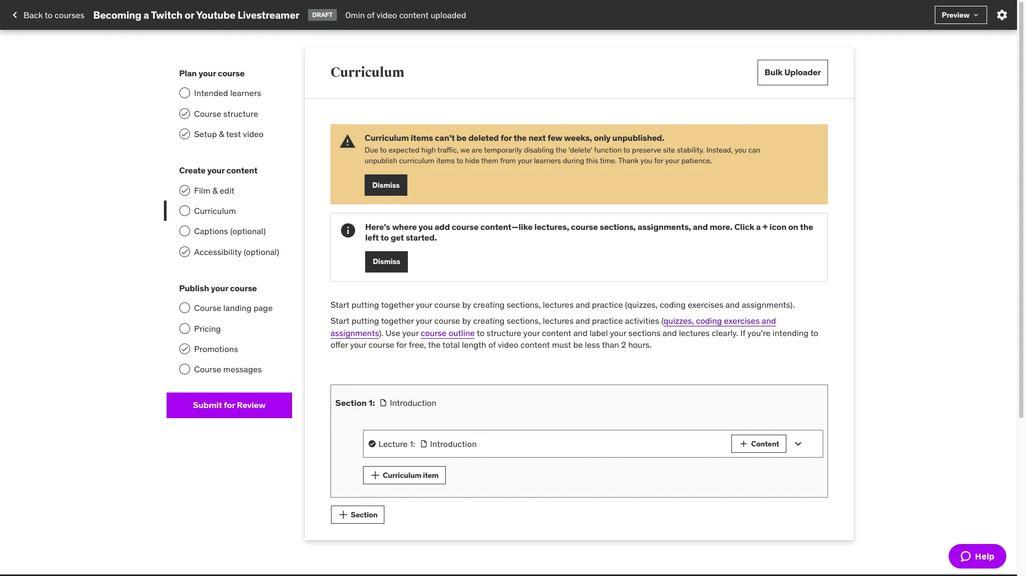 Task type: describe. For each thing, give the bounding box(es) containing it.
instead,
[[706, 145, 733, 155]]

for down site at the top
[[654, 156, 663, 165]]

sections, for activities
[[507, 316, 541, 326]]

1 horizontal spatial you
[[641, 156, 652, 165]]

be inside if you're intending to offer your course for free, the total length of video content must be less than 2 hours.
[[573, 340, 583, 350]]

activities
[[625, 316, 659, 326]]

exercises inside quizzes, coding exercises and assignments
[[724, 316, 760, 326]]

section for section
[[351, 510, 378, 520]]

item
[[423, 471, 439, 480]]

assignments
[[330, 328, 379, 338]]

2 vertical spatial lectures
[[679, 328, 710, 338]]

course for course landing page
[[194, 303, 221, 314]]

preview
[[942, 10, 970, 20]]

xsmall image
[[972, 11, 980, 19]]

setup & test video
[[194, 129, 264, 139]]

& for test
[[219, 129, 224, 139]]

curriculum inside button
[[383, 471, 421, 480]]

completed element for setup
[[179, 129, 190, 139]]

high
[[421, 145, 436, 155]]

and up less
[[573, 328, 588, 338]]

youtube
[[196, 8, 235, 21]]

introduction for xsmall icon to the right
[[430, 439, 477, 450]]

completed element for accessibility
[[179, 247, 190, 257]]

lectures for (quizzes,
[[543, 299, 574, 310]]

together for start putting together your course by creating sections, lectures and practice activities (
[[381, 316, 414, 326]]

start putting together your course by creating sections, lectures and practice activities (
[[330, 316, 664, 326]]

course landing page
[[194, 303, 273, 314]]

0min
[[345, 10, 365, 20]]

to inside if you're intending to offer your course for free, the total length of video content must be less than 2 hours.
[[811, 328, 818, 338]]

expected
[[389, 145, 419, 155]]

0 horizontal spatial xsmall image
[[368, 440, 376, 449]]

0 vertical spatial a
[[144, 8, 149, 21]]

during
[[563, 156, 584, 165]]

0 vertical spatial items
[[411, 132, 433, 143]]

0 horizontal spatial of
[[367, 10, 374, 20]]

plan
[[179, 68, 197, 78]]

publish your course
[[179, 283, 257, 294]]

weeks,
[[564, 132, 592, 143]]

to up "length"
[[477, 328, 485, 338]]

started.
[[406, 232, 437, 243]]

create your content
[[179, 165, 257, 176]]

and inside here's where you add course content—like lectures, course sections, assignments, and more. click a + icon on the left to get started.
[[693, 222, 708, 232]]

content inside if you're intending to offer your course for free, the total length of video content must be less than 2 hours.
[[521, 340, 550, 350]]

bulk
[[765, 67, 783, 78]]

expand image
[[792, 438, 804, 451]]

assignments,
[[638, 222, 691, 232]]

and up if you're intending to offer your course for free, the total length of video content must be less than 2 hours.
[[576, 316, 590, 326]]

on
[[788, 222, 798, 232]]

you're
[[747, 328, 771, 338]]

intended learners
[[194, 88, 261, 98]]

practice for activities
[[592, 316, 623, 326]]

(optional) for captions (optional)
[[230, 226, 266, 237]]

incomplete image for pricing
[[179, 323, 190, 334]]

0 horizontal spatial structure
[[223, 108, 258, 119]]

lecture 1:
[[379, 439, 415, 450]]

total
[[443, 340, 460, 350]]

by for start putting together your course by creating sections, lectures and practice activities (
[[462, 316, 471, 326]]

0 vertical spatial new curriculum item image
[[329, 419, 344, 434]]

preview button
[[935, 6, 987, 24]]

(optional) for accessibility (optional)
[[244, 247, 279, 257]]

publish
[[179, 283, 209, 294]]

are
[[472, 145, 482, 155]]

content—like
[[480, 222, 533, 232]]

this
[[586, 156, 598, 165]]

content button
[[731, 435, 786, 453]]

completed image for accessibility (optional)
[[180, 248, 189, 256]]

). use your course outline to structure your content and label your sections and lectures clearly.
[[379, 328, 738, 338]]

to right back
[[45, 10, 53, 20]]

due
[[365, 145, 378, 155]]

medium image
[[9, 9, 21, 21]]

0 vertical spatial dismiss
[[372, 180, 400, 190]]

thank
[[618, 156, 639, 165]]

course outline link
[[421, 328, 475, 338]]

left
[[365, 232, 379, 243]]

to up the thank
[[623, 145, 630, 155]]

start for start putting together your course by creating sections, lectures and practice (quizzes, coding exercises and assignments).
[[330, 299, 349, 310]]

for up the temporarily
[[501, 132, 512, 143]]

sections
[[628, 328, 661, 338]]

setup
[[194, 129, 217, 139]]

together for start putting together your course by creating sections, lectures and practice (quizzes, coding exercises and assignments).
[[381, 299, 414, 310]]

incomplete image for captions (optional)
[[179, 226, 190, 237]]

back to courses link
[[9, 6, 85, 24]]

hours.
[[628, 340, 652, 350]]

course for course structure
[[194, 108, 221, 119]]

back to courses
[[23, 10, 85, 20]]

submit for review button
[[166, 393, 292, 419]]

them
[[481, 156, 499, 165]]

+
[[763, 222, 768, 232]]

incomplete image for course landing page
[[179, 303, 190, 314]]

curriculum item
[[383, 471, 439, 480]]

and up label
[[576, 299, 590, 310]]

offer
[[330, 340, 348, 350]]

film & edit link
[[166, 180, 292, 201]]

edit
[[220, 185, 235, 196]]

plan your course
[[179, 68, 245, 78]]

submit for review
[[193, 400, 266, 411]]

creating for (quizzes,
[[473, 299, 505, 310]]

completed image for setup
[[180, 130, 189, 138]]

captions
[[194, 226, 228, 237]]

outline
[[449, 328, 475, 338]]

1 vertical spatial structure
[[487, 328, 521, 338]]

section 1:
[[335, 398, 375, 408]]

course messages
[[194, 364, 262, 375]]

lecture
[[379, 439, 408, 450]]

course settings image
[[996, 9, 1009, 21]]

completed image for film & edit
[[180, 186, 189, 195]]

intended learners link
[[166, 83, 292, 103]]

1 vertical spatial items
[[436, 156, 455, 165]]

0 horizontal spatial exercises
[[688, 299, 723, 310]]

practice for (quizzes,
[[592, 299, 623, 310]]

if you're intending to offer your course for free, the total length of video content must be less than 2 hours.
[[330, 328, 818, 350]]

temporarily
[[484, 145, 522, 155]]

by for start putting together your course by creating sections, lectures and practice (quizzes, coding exercises and assignments).
[[462, 299, 471, 310]]

be inside curriculum items can't be deleted for the next few weeks, only unpublished. due to expected high traffic, we are temporarily disabling the 'delete' function to preserve site stability. instead, you can unpublish curriculum items to hide them from your learners during this time. thank you for your patience.
[[457, 132, 467, 143]]

creating for activities
[[473, 316, 505, 326]]

introduction for xsmall icon to the middle
[[390, 398, 436, 408]]

disabling
[[524, 145, 554, 155]]

next
[[529, 132, 546, 143]]

draft
[[312, 11, 333, 19]]

course landing page link
[[166, 298, 292, 319]]

site
[[663, 145, 675, 155]]

intending
[[773, 328, 809, 338]]

deleted
[[468, 132, 499, 143]]

section button
[[331, 506, 384, 524]]

can
[[748, 145, 760, 155]]

here's where you add course content—like lectures, course sections, assignments, and more. click a + icon on the left to get started.
[[365, 222, 813, 243]]

edit image
[[482, 440, 491, 449]]

courses
[[55, 10, 85, 20]]

to up unpublish
[[380, 145, 387, 155]]

promotions link
[[166, 339, 292, 360]]

stability.
[[677, 145, 705, 155]]

(quizzes,
[[625, 299, 658, 310]]

small image
[[738, 439, 749, 450]]

and up clearly.
[[725, 299, 740, 310]]

assignments).
[[742, 299, 795, 310]]

where
[[392, 222, 417, 232]]

from
[[500, 156, 516, 165]]

and down "("
[[663, 328, 677, 338]]



Task type: locate. For each thing, give the bounding box(es) containing it.
the down the few
[[556, 145, 567, 155]]

and up you're
[[762, 316, 776, 326]]

).
[[379, 328, 383, 338]]

incomplete image left the captions
[[179, 226, 190, 237]]

incomplete image inside captions (optional) link
[[179, 226, 190, 237]]

1 vertical spatial you
[[641, 156, 652, 165]]

sections, left the assignments,
[[600, 222, 636, 232]]

completed element inside the promotions link
[[179, 344, 190, 355]]

structure
[[223, 108, 258, 119], [487, 328, 521, 338]]

0 vertical spatial incomplete image
[[179, 226, 190, 237]]

0 vertical spatial by
[[462, 299, 471, 310]]

video inside if you're intending to offer your course for free, the total length of video content must be less than 2 hours.
[[498, 340, 518, 350]]

0 vertical spatial section
[[335, 398, 367, 408]]

1 vertical spatial introduction
[[430, 439, 477, 450]]

section inside button
[[351, 510, 378, 520]]

2 vertical spatial you
[[419, 222, 433, 232]]

1 horizontal spatial video
[[376, 10, 397, 20]]

introduction left edit icon
[[430, 439, 477, 450]]

& left edit at the left of the page
[[212, 185, 218, 196]]

1 horizontal spatial structure
[[487, 328, 521, 338]]

0 vertical spatial putting
[[352, 299, 379, 310]]

incomplete image for course messages
[[179, 364, 190, 375]]

1: for section 1:
[[369, 398, 375, 408]]

0 vertical spatial dismiss button
[[365, 175, 407, 196]]

0 vertical spatial (optional)
[[230, 226, 266, 237]]

incomplete image inside pricing link
[[179, 323, 190, 334]]

film
[[194, 185, 210, 196]]

here's
[[365, 222, 390, 232]]

0 vertical spatial practice
[[592, 299, 623, 310]]

2 incomplete image from the top
[[179, 206, 190, 216]]

incomplete image for intended learners
[[179, 88, 190, 98]]

1 vertical spatial by
[[462, 316, 471, 326]]

0 vertical spatial &
[[219, 129, 224, 139]]

1 vertical spatial new curriculum item image
[[368, 468, 383, 483]]

1 vertical spatial section
[[351, 510, 378, 520]]

completed image
[[180, 109, 189, 118], [180, 130, 189, 138], [180, 345, 189, 353]]

completed image
[[180, 186, 189, 195], [180, 248, 189, 256]]

lectures for activities
[[543, 316, 574, 326]]

1 vertical spatial exercises
[[724, 316, 760, 326]]

completed element down plan
[[179, 108, 190, 119]]

& left test
[[219, 129, 224, 139]]

1 horizontal spatial coding
[[696, 316, 722, 326]]

learners inside curriculum items can't be deleted for the next few weeks, only unpublished. due to expected high traffic, we are temporarily disabling the 'delete' function to preserve site stability. instead, you can unpublish curriculum items to hide them from your learners during this time. thank you for your patience.
[[534, 156, 561, 165]]

coding up quizzes,
[[660, 299, 686, 310]]

2 creating from the top
[[473, 316, 505, 326]]

accessibility
[[194, 247, 242, 257]]

coding up clearly.
[[696, 316, 722, 326]]

xsmall image right lecture 1:
[[419, 440, 428, 449]]

curriculum items can't be deleted for the next few weeks, only unpublished. due to expected high traffic, we are temporarily disabling the 'delete' function to preserve site stability. instead, you can unpublish curriculum items to hide them from your learners during this time. thank you for your patience.
[[365, 132, 760, 165]]

(optional) up accessibility (optional)
[[230, 226, 266, 237]]

incomplete image down publish on the left of page
[[179, 303, 190, 314]]

coding inside quizzes, coding exercises and assignments
[[696, 316, 722, 326]]

to inside here's where you add course content—like lectures, course sections, assignments, and more. click a + icon on the left to get started.
[[381, 232, 389, 243]]

& inside "film & edit" link
[[212, 185, 218, 196]]

0 horizontal spatial 1:
[[369, 398, 375, 408]]

and inside quizzes, coding exercises and assignments
[[762, 316, 776, 326]]

completed element for film
[[179, 185, 190, 196]]

lectures up the ). use your course outline to structure your content and label your sections and lectures clearly. in the bottom of the page
[[543, 316, 574, 326]]

0 vertical spatial creating
[[473, 299, 505, 310]]

video
[[376, 10, 397, 20], [243, 129, 264, 139], [498, 340, 518, 350]]

pricing
[[194, 323, 221, 334]]

xsmall image
[[379, 399, 388, 408], [419, 440, 428, 449], [368, 440, 376, 449]]

0 horizontal spatial you
[[419, 222, 433, 232]]

section for section 1:
[[335, 398, 367, 408]]

the inside if you're intending to offer your course for free, the total length of video content must be less than 2 hours.
[[428, 340, 441, 350]]

1 vertical spatial coding
[[696, 316, 722, 326]]

lectures up quizzes, coding exercises and assignments
[[543, 299, 574, 310]]

video down start putting together your course by creating sections, lectures and practice activities (
[[498, 340, 518, 350]]

of right "length"
[[488, 340, 496, 350]]

curriculum inside curriculum items can't be deleted for the next few weeks, only unpublished. due to expected high traffic, we are temporarily disabling the 'delete' function to preserve site stability. instead, you can unpublish curriculum items to hide them from your learners during this time. thank you for your patience.
[[365, 132, 409, 143]]

1 creating from the top
[[473, 299, 505, 310]]

to
[[45, 10, 53, 20], [380, 145, 387, 155], [623, 145, 630, 155], [456, 156, 463, 165], [381, 232, 389, 243], [477, 328, 485, 338], [811, 328, 818, 338]]

new curriculum item image inside section button
[[336, 508, 351, 523]]

completed image left setup
[[180, 130, 189, 138]]

than
[[602, 340, 619, 350]]

items down traffic,
[[436, 156, 455, 165]]

introduction up lecture 1:
[[390, 398, 436, 408]]

quizzes,
[[664, 316, 694, 326]]

for inside if you're intending to offer your course for free, the total length of video content must be less than 2 hours.
[[396, 340, 407, 350]]

1 vertical spatial dismiss button
[[365, 251, 408, 273]]

course inside if you're intending to offer your course for free, the total length of video content must be less than 2 hours.
[[368, 340, 394, 350]]

0 horizontal spatial video
[[243, 129, 264, 139]]

completed element for course
[[179, 108, 190, 119]]

content up must
[[542, 328, 571, 338]]

intended
[[194, 88, 228, 98]]

completed element inside "film & edit" link
[[179, 185, 190, 196]]

3 incomplete image from the top
[[179, 303, 190, 314]]

2 completed image from the top
[[180, 248, 189, 256]]

0 vertical spatial completed image
[[180, 186, 189, 195]]

course
[[218, 68, 245, 78], [452, 222, 479, 232], [571, 222, 598, 232], [230, 283, 257, 294], [434, 299, 460, 310], [434, 316, 460, 326], [421, 328, 447, 338], [368, 340, 394, 350]]

2 vertical spatial video
[[498, 340, 518, 350]]

content down quizzes, coding exercises and assignments link
[[521, 340, 550, 350]]

0 vertical spatial course
[[194, 108, 221, 119]]

1 vertical spatial completed image
[[180, 130, 189, 138]]

incomplete image inside intended learners link
[[179, 88, 190, 98]]

learners down disabling
[[534, 156, 561, 165]]

1 horizontal spatial exercises
[[724, 316, 760, 326]]

promotions
[[194, 344, 238, 355]]

0 vertical spatial video
[[376, 10, 397, 20]]

sections, inside here's where you add course content—like lectures, course sections, assignments, and more. click a + icon on the left to get started.
[[600, 222, 636, 232]]

1 incomplete image from the top
[[179, 226, 190, 237]]

putting for start putting together your course by creating sections, lectures and practice activities (
[[352, 316, 379, 326]]

icon
[[770, 222, 787, 232]]

you inside here's where you add course content—like lectures, course sections, assignments, and more. click a + icon on the left to get started.
[[419, 222, 433, 232]]

1 vertical spatial learners
[[534, 156, 561, 165]]

to left the get
[[381, 232, 389, 243]]

dismiss button down unpublish
[[365, 175, 407, 196]]

course for course messages
[[194, 364, 221, 375]]

together
[[381, 299, 414, 310], [381, 316, 414, 326]]

if
[[740, 328, 745, 338]]

1 horizontal spatial learners
[[534, 156, 561, 165]]

1 completed element from the top
[[179, 108, 190, 119]]

pricing link
[[166, 319, 292, 339]]

completed image left film in the left of the page
[[180, 186, 189, 195]]

dismiss button
[[365, 175, 407, 196], [365, 251, 408, 273]]

you left add
[[419, 222, 433, 232]]

exercises
[[688, 299, 723, 310], [724, 316, 760, 326]]

we
[[460, 145, 470, 155]]

1 putting from the top
[[352, 299, 379, 310]]

becoming
[[93, 8, 141, 21]]

section
[[335, 398, 367, 408], [351, 510, 378, 520]]

1 horizontal spatial be
[[573, 340, 583, 350]]

traffic,
[[437, 145, 459, 155]]

the right free,
[[428, 340, 441, 350]]

the left next
[[514, 132, 527, 143]]

be left less
[[573, 340, 583, 350]]

completed element left accessibility
[[179, 247, 190, 257]]

curriculum link
[[166, 201, 292, 221]]

of inside if you're intending to offer your course for free, the total length of video content must be less than 2 hours.
[[488, 340, 496, 350]]

or
[[185, 8, 194, 21]]

3 completed element from the top
[[179, 185, 190, 196]]

0 vertical spatial 1:
[[369, 398, 375, 408]]

only
[[594, 132, 611, 143]]

sections, up the ). use your course outline to structure your content and label your sections and lectures clearly. in the bottom of the page
[[507, 316, 541, 326]]

dismiss
[[372, 180, 400, 190], [373, 257, 400, 267]]

1:
[[369, 398, 375, 408], [410, 439, 415, 450]]

content
[[751, 439, 779, 449]]

0 vertical spatial of
[[367, 10, 374, 20]]

incomplete image inside course messages link
[[179, 364, 190, 375]]

0 horizontal spatial &
[[212, 185, 218, 196]]

1 vertical spatial practice
[[592, 316, 623, 326]]

structure up test
[[223, 108, 258, 119]]

video right 0min
[[376, 10, 397, 20]]

completed element left the promotions
[[179, 344, 190, 355]]

2 completed element from the top
[[179, 129, 190, 139]]

incomplete image down create
[[179, 206, 190, 216]]

xsmall image left lecture
[[368, 440, 376, 449]]

sections, up start putting together your course by creating sections, lectures and practice activities (
[[507, 299, 541, 310]]

your inside if you're intending to offer your course for free, the total length of video content must be less than 2 hours.
[[350, 340, 366, 350]]

1 vertical spatial (optional)
[[244, 247, 279, 257]]

0 vertical spatial learners
[[230, 88, 261, 98]]

0 vertical spatial completed image
[[180, 109, 189, 118]]

your
[[199, 68, 216, 78], [518, 156, 532, 165], [665, 156, 680, 165], [207, 165, 225, 176], [211, 283, 228, 294], [416, 299, 432, 310], [416, 316, 432, 326], [402, 328, 419, 338], [523, 328, 540, 338], [610, 328, 626, 338], [350, 340, 366, 350]]

start for start putting together your course by creating sections, lectures and practice activities (
[[330, 316, 349, 326]]

learners up course structure link
[[230, 88, 261, 98]]

hide
[[465, 156, 479, 165]]

0 vertical spatial coding
[[660, 299, 686, 310]]

0 vertical spatial introduction
[[390, 398, 436, 408]]

1 vertical spatial together
[[381, 316, 414, 326]]

2 vertical spatial new curriculum item image
[[336, 508, 351, 523]]

completed element left setup
[[179, 129, 190, 139]]

for inside button
[[224, 400, 235, 411]]

clearly.
[[712, 328, 738, 338]]

and left more.
[[693, 222, 708, 232]]

lectures,
[[534, 222, 569, 232]]

completed image left accessibility
[[180, 248, 189, 256]]

quizzes, coding exercises and assignments
[[330, 316, 776, 338]]

video right test
[[243, 129, 264, 139]]

a left +
[[756, 222, 761, 232]]

sections,
[[600, 222, 636, 232], [507, 299, 541, 310], [507, 316, 541, 326]]

incomplete image left course messages
[[179, 364, 190, 375]]

twitch
[[151, 8, 183, 21]]

1 vertical spatial lectures
[[543, 316, 574, 326]]

use
[[385, 328, 400, 338]]

for
[[501, 132, 512, 143], [654, 156, 663, 165], [396, 340, 407, 350], [224, 400, 235, 411]]

0 vertical spatial start
[[330, 299, 349, 310]]

1 vertical spatial video
[[243, 129, 264, 139]]

2 horizontal spatial video
[[498, 340, 518, 350]]

length
[[462, 340, 486, 350]]

2 together from the top
[[381, 316, 414, 326]]

1 vertical spatial course
[[194, 303, 221, 314]]

can't
[[435, 132, 455, 143]]

1 vertical spatial completed image
[[180, 248, 189, 256]]

1 vertical spatial of
[[488, 340, 496, 350]]

be up we
[[457, 132, 467, 143]]

label
[[590, 328, 608, 338]]

1 horizontal spatial &
[[219, 129, 224, 139]]

exercises up quizzes,
[[688, 299, 723, 310]]

0 horizontal spatial learners
[[230, 88, 261, 98]]

completed image for course
[[180, 109, 189, 118]]

2 vertical spatial sections,
[[507, 316, 541, 326]]

free,
[[409, 340, 426, 350]]

landing
[[223, 303, 251, 314]]

of
[[367, 10, 374, 20], [488, 340, 496, 350]]

completed image left the promotions
[[180, 345, 189, 353]]

1 together from the top
[[381, 299, 414, 310]]

the inside here's where you add course content—like lectures, course sections, assignments, and more. click a + icon on the left to get started.
[[800, 222, 813, 232]]

4 completed element from the top
[[179, 247, 190, 257]]

dismiss button down the get
[[365, 251, 408, 273]]

2 putting from the top
[[352, 316, 379, 326]]

exercises up 'if'
[[724, 316, 760, 326]]

1 vertical spatial putting
[[352, 316, 379, 326]]

dismiss down the get
[[373, 257, 400, 267]]

new curriculum item image
[[329, 419, 344, 434], [368, 468, 383, 483], [336, 508, 351, 523]]

to right intending
[[811, 328, 818, 338]]

new curriculum item image for curriculum item
[[368, 468, 383, 483]]

5 completed element from the top
[[179, 344, 190, 355]]

creating up "length"
[[473, 316, 505, 326]]

1 horizontal spatial of
[[488, 340, 496, 350]]

1 completed image from the top
[[180, 186, 189, 195]]

incomplete image for curriculum
[[179, 206, 190, 216]]

incomplete image
[[179, 226, 190, 237], [179, 323, 190, 334]]

becoming a twitch or youtube livestreamer
[[93, 8, 299, 21]]

2 course from the top
[[194, 303, 221, 314]]

0 vertical spatial be
[[457, 132, 467, 143]]

& inside setup & test video "link"
[[219, 129, 224, 139]]

0 vertical spatial sections,
[[600, 222, 636, 232]]

completed element
[[179, 108, 190, 119], [179, 129, 190, 139], [179, 185, 190, 196], [179, 247, 190, 257], [179, 344, 190, 355]]

1 incomplete image from the top
[[179, 88, 190, 98]]

1 horizontal spatial items
[[436, 156, 455, 165]]

course down the promotions
[[194, 364, 221, 375]]

0 horizontal spatial be
[[457, 132, 467, 143]]

1 vertical spatial &
[[212, 185, 218, 196]]

completed element inside setup & test video "link"
[[179, 129, 190, 139]]

course up pricing
[[194, 303, 221, 314]]

completed image inside setup & test video "link"
[[180, 130, 189, 138]]

4 incomplete image from the top
[[179, 364, 190, 375]]

content up "film & edit" link
[[226, 165, 257, 176]]

content left uploaded
[[399, 10, 429, 20]]

video inside "link"
[[243, 129, 264, 139]]

completed image inside course structure link
[[180, 109, 189, 118]]

putting
[[352, 299, 379, 310], [352, 316, 379, 326]]

2 start from the top
[[330, 316, 349, 326]]

completed image inside the promotions link
[[180, 345, 189, 353]]

a inside here's where you add course content—like lectures, course sections, assignments, and more. click a + icon on the left to get started.
[[756, 222, 761, 232]]

messages
[[223, 364, 262, 375]]

1 course from the top
[[194, 108, 221, 119]]

1 start from the top
[[330, 299, 349, 310]]

0 horizontal spatial items
[[411, 132, 433, 143]]

completed image inside "film & edit" link
[[180, 186, 189, 195]]

& for edit
[[212, 185, 218, 196]]

0 vertical spatial lectures
[[543, 299, 574, 310]]

1 vertical spatial be
[[573, 340, 583, 350]]

2 practice from the top
[[592, 316, 623, 326]]

completed image down plan
[[180, 109, 189, 118]]

for left review on the bottom
[[224, 400, 235, 411]]

captions (optional)
[[194, 226, 266, 237]]

1 vertical spatial sections,
[[507, 299, 541, 310]]

the right on
[[800, 222, 813, 232]]

creating
[[473, 299, 505, 310], [473, 316, 505, 326]]

course up setup
[[194, 108, 221, 119]]

0 horizontal spatial coding
[[660, 299, 686, 310]]

curriculum
[[399, 156, 434, 165]]

completed image inside accessibility (optional) link
[[180, 248, 189, 256]]

of right 0min
[[367, 10, 374, 20]]

completed element left film in the left of the page
[[179, 185, 190, 196]]

1: for lecture 1:
[[410, 439, 415, 450]]

new curriculum item image inside curriculum item button
[[368, 468, 383, 483]]

1 vertical spatial incomplete image
[[179, 323, 190, 334]]

1 practice from the top
[[592, 299, 623, 310]]

unpublish
[[365, 156, 397, 165]]

accessibility (optional)
[[194, 247, 279, 257]]

create
[[179, 165, 205, 176]]

0 vertical spatial exercises
[[688, 299, 723, 310]]

(optional) down captions (optional)
[[244, 247, 279, 257]]

0min of video content uploaded
[[345, 10, 466, 20]]

sections, for (quizzes,
[[507, 299, 541, 310]]

1 vertical spatial creating
[[473, 316, 505, 326]]

practice
[[592, 299, 623, 310], [592, 316, 623, 326]]

&
[[219, 129, 224, 139], [212, 185, 218, 196]]

completed element inside accessibility (optional) link
[[179, 247, 190, 257]]

putting for start putting together your course by creating sections, lectures and practice (quizzes, coding exercises and assignments).
[[352, 299, 379, 310]]

new curriculum item image for section
[[336, 508, 351, 523]]

1 by from the top
[[462, 299, 471, 310]]

livestreamer
[[238, 8, 299, 21]]

function
[[594, 145, 622, 155]]

you left can
[[735, 145, 747, 155]]

1 vertical spatial start
[[330, 316, 349, 326]]

1 vertical spatial 1:
[[410, 439, 415, 450]]

click
[[734, 222, 754, 232]]

2 horizontal spatial xsmall image
[[419, 440, 428, 449]]

0 horizontal spatial a
[[144, 8, 149, 21]]

creating up start putting together your course by creating sections, lectures and practice activities (
[[473, 299, 505, 310]]

1 horizontal spatial xsmall image
[[379, 399, 388, 408]]

'delete'
[[568, 145, 592, 155]]

dismiss down unpublish
[[372, 180, 400, 190]]

incomplete image inside course landing page link
[[179, 303, 190, 314]]

2 incomplete image from the top
[[179, 323, 190, 334]]

1 vertical spatial a
[[756, 222, 761, 232]]

incomplete image inside curriculum link
[[179, 206, 190, 216]]

test
[[226, 129, 241, 139]]

completed element inside course structure link
[[179, 108, 190, 119]]

2 vertical spatial completed image
[[180, 345, 189, 353]]

2 horizontal spatial you
[[735, 145, 747, 155]]

1 vertical spatial dismiss
[[373, 257, 400, 267]]

2 by from the top
[[462, 316, 471, 326]]

1 horizontal spatial a
[[756, 222, 761, 232]]

get
[[391, 232, 404, 243]]

incomplete image left pricing
[[179, 323, 190, 334]]

xsmall image right section 1:
[[379, 399, 388, 408]]

lectures down quizzes,
[[679, 328, 710, 338]]

incomplete image
[[179, 88, 190, 98], [179, 206, 190, 216], [179, 303, 190, 314], [179, 364, 190, 375]]

to down we
[[456, 156, 463, 165]]

back
[[23, 10, 43, 20]]

a left twitch
[[144, 8, 149, 21]]

2 vertical spatial course
[[194, 364, 221, 375]]

0 vertical spatial structure
[[223, 108, 258, 119]]

by
[[462, 299, 471, 310], [462, 316, 471, 326]]

incomplete image down plan
[[179, 88, 190, 98]]

0 vertical spatial together
[[381, 299, 414, 310]]

3 course from the top
[[194, 364, 221, 375]]

structure down start putting together your course by creating sections, lectures and practice activities (
[[487, 328, 521, 338]]

3 completed image from the top
[[180, 345, 189, 353]]

page
[[254, 303, 273, 314]]

for down use
[[396, 340, 407, 350]]

captions (optional) link
[[166, 221, 292, 242]]

1 completed image from the top
[[180, 109, 189, 118]]

1 horizontal spatial 1:
[[410, 439, 415, 450]]

you down preserve
[[641, 156, 652, 165]]

2 completed image from the top
[[180, 130, 189, 138]]

items up high
[[411, 132, 433, 143]]

curriculum item button
[[363, 467, 446, 485]]

0 vertical spatial you
[[735, 145, 747, 155]]

the
[[514, 132, 527, 143], [556, 145, 567, 155], [800, 222, 813, 232], [428, 340, 441, 350]]



Task type: vqa. For each thing, say whether or not it's contained in the screenshot.
Learn
no



